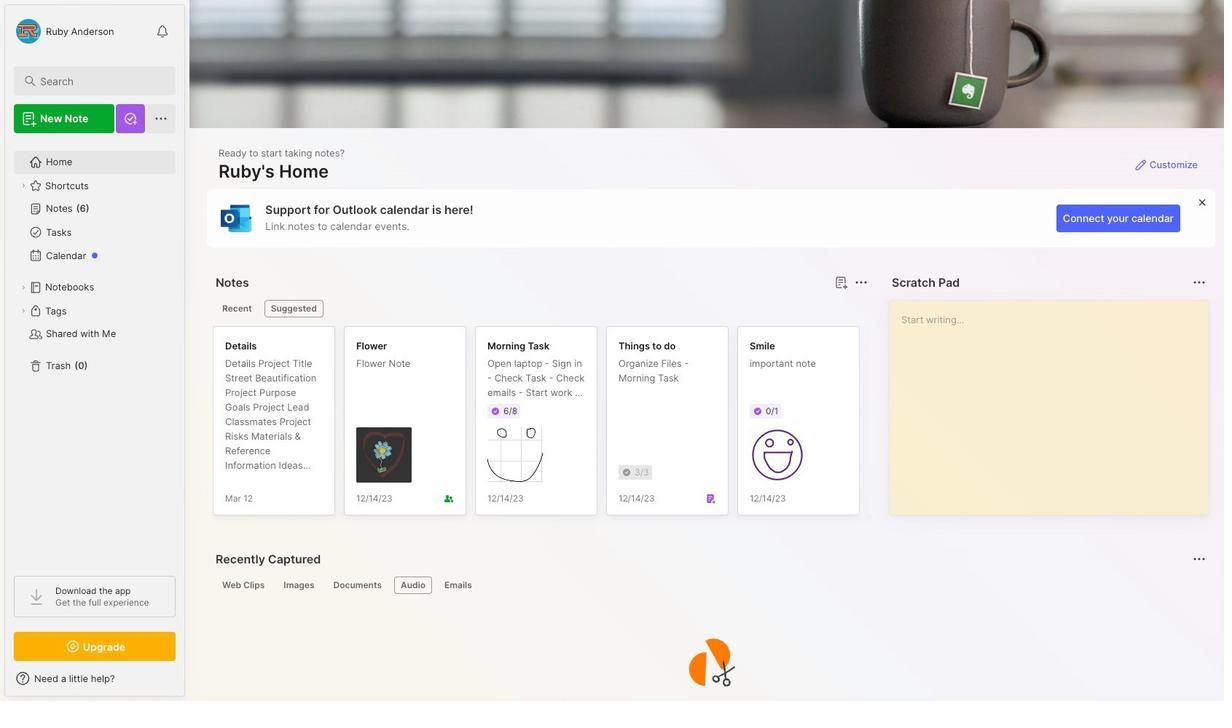 Task type: locate. For each thing, give the bounding box(es) containing it.
tab list
[[216, 300, 866, 318], [216, 577, 1204, 595]]

more actions image
[[1191, 274, 1208, 291]]

0 horizontal spatial thumbnail image
[[356, 428, 412, 483]]

WHAT'S NEW field
[[5, 667, 184, 691]]

Start writing… text field
[[901, 301, 1208, 503]]

1 horizontal spatial thumbnail image
[[487, 428, 543, 483]]

2 horizontal spatial thumbnail image
[[750, 428, 805, 483]]

0 vertical spatial more actions image
[[852, 274, 870, 291]]

thumbnail image
[[356, 428, 412, 483], [487, 428, 543, 483], [750, 428, 805, 483]]

1 tab list from the top
[[216, 300, 866, 318]]

None search field
[[40, 72, 162, 90]]

3 thumbnail image from the left
[[750, 428, 805, 483]]

1 thumbnail image from the left
[[356, 428, 412, 483]]

1 vertical spatial more actions image
[[1191, 551, 1208, 568]]

tree
[[5, 142, 184, 563]]

Search text field
[[40, 74, 162, 88]]

More actions field
[[851, 273, 871, 293], [1189, 273, 1209, 293], [1189, 549, 1209, 570]]

1 vertical spatial tab list
[[216, 577, 1204, 595]]

more actions image
[[852, 274, 870, 291], [1191, 551, 1208, 568]]

0 vertical spatial tab list
[[216, 300, 866, 318]]

tab
[[216, 300, 258, 318], [264, 300, 323, 318], [216, 577, 271, 595], [277, 577, 321, 595], [327, 577, 388, 595], [394, 577, 432, 595], [438, 577, 479, 595]]

row group
[[213, 326, 1131, 525]]



Task type: describe. For each thing, give the bounding box(es) containing it.
0 horizontal spatial more actions image
[[852, 274, 870, 291]]

tree inside main element
[[5, 142, 184, 563]]

none search field inside main element
[[40, 72, 162, 90]]

2 tab list from the top
[[216, 577, 1204, 595]]

Account field
[[14, 17, 114, 46]]

expand tags image
[[19, 307, 28, 315]]

2 thumbnail image from the left
[[487, 428, 543, 483]]

1 horizontal spatial more actions image
[[1191, 551, 1208, 568]]

main element
[[0, 0, 189, 702]]

click to collapse image
[[184, 675, 195, 692]]

expand notebooks image
[[19, 283, 28, 292]]



Task type: vqa. For each thing, say whether or not it's contained in the screenshot.
CUSTOMIZE
no



